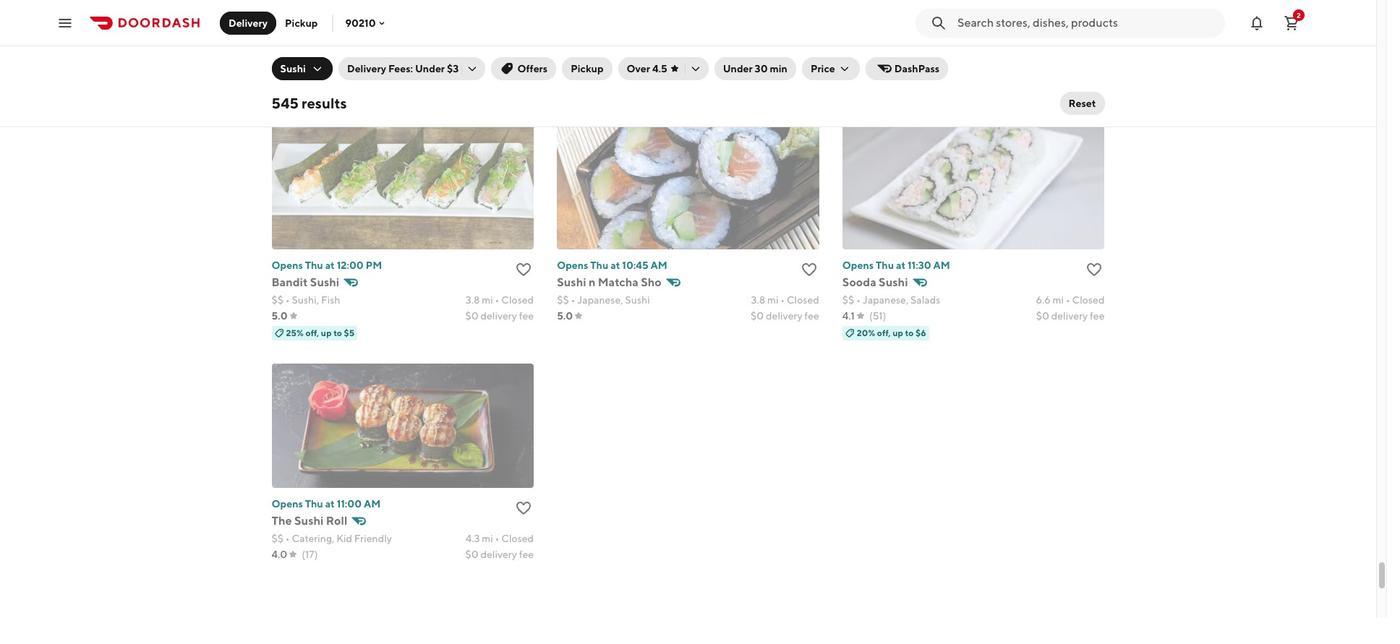 Task type: vqa. For each thing, say whether or not it's contained in the screenshot.
Extras
no



Task type: locate. For each thing, give the bounding box(es) containing it.
at up 4
[[325, 21, 335, 32]]

6.6
[[1036, 294, 1051, 306]]

at up tom's sushi house
[[896, 21, 906, 32]]

1 horizontal spatial 3.8 mi • closed
[[751, 294, 819, 306]]

0 horizontal spatial japanese,
[[577, 294, 623, 306]]

1 horizontal spatial to
[[905, 327, 914, 338]]

4.0
[[272, 549, 287, 560]]

0 vertical spatial friendly
[[640, 55, 677, 67]]

$​0 delivery fee
[[465, 71, 534, 83], [751, 71, 819, 83], [465, 310, 534, 322], [751, 310, 819, 322], [1036, 310, 1105, 322], [465, 549, 534, 560]]

5.0 for bandit sushi
[[272, 310, 288, 322]]

1 horizontal spatial pickup button
[[562, 57, 612, 80]]

japanese, up (51)
[[863, 294, 909, 306]]

0 horizontal spatial 5.0
[[272, 310, 288, 322]]

0 horizontal spatial 3.8
[[466, 294, 480, 306]]

0 horizontal spatial friendly
[[354, 533, 392, 544]]

delivery for bandit sushi
[[480, 310, 517, 322]]

japanese, for n
[[577, 294, 623, 306]]

11:00 for roll
[[337, 498, 362, 510]]

sooda sushi
[[842, 275, 908, 289]]

save
[[334, 89, 352, 100]]

0 vertical spatial catering,
[[577, 55, 620, 67]]

545 results
[[272, 95, 347, 111]]

salads
[[911, 294, 940, 306]]

0 horizontal spatial catering,
[[292, 533, 334, 544]]

0 horizontal spatial off,
[[306, 327, 319, 338]]

at for tom's
[[896, 21, 906, 32]]

0 horizontal spatial kid
[[336, 533, 352, 544]]

friendly
[[640, 55, 677, 67], [354, 533, 392, 544]]

1 horizontal spatial up
[[893, 327, 903, 338]]

2 to from the left
[[905, 327, 914, 338]]

pm
[[366, 259, 382, 271]]

off, for bandit
[[306, 327, 319, 338]]

to for bandit sushi
[[334, 327, 342, 338]]

3.8 for sushi n matcha sho
[[751, 294, 765, 306]]

delivery inside button
[[229, 17, 268, 29]]

pickup for topmost pickup button
[[285, 17, 318, 29]]

mi for sushi n matcha sho
[[767, 294, 779, 306]]

1 vertical spatial catering,
[[292, 533, 334, 544]]

$​0 delivery fee for sooda sushi
[[1036, 310, 1105, 322]]

click to add this store to your saved list image
[[1086, 22, 1103, 40], [515, 261, 532, 278], [800, 261, 818, 278], [1086, 261, 1103, 278]]

1 3.8 mi • closed from the left
[[466, 294, 534, 306]]

pickup button
[[276, 11, 326, 34], [562, 57, 612, 80]]

2 3.8 from the left
[[751, 294, 765, 306]]

off, right 20% at the bottom of page
[[877, 327, 891, 338]]

roll
[[326, 514, 347, 528]]

$$ • catering, kid friendly
[[557, 55, 677, 67], [272, 533, 392, 544]]

delivery
[[229, 17, 268, 29], [347, 63, 386, 74]]

matcha
[[598, 275, 639, 289]]

20%
[[857, 327, 875, 338]]

$5 right save at the left of page
[[354, 89, 365, 100]]

opens thu at 12:00 pm
[[272, 259, 382, 271]]

sushi, for japanese
[[863, 55, 890, 67]]

$$ • catering, kid friendly down the roll
[[272, 533, 392, 544]]

0 horizontal spatial to
[[334, 327, 342, 338]]

mi for the sushi roll
[[482, 533, 493, 544]]

2.6 mi • closed
[[751, 55, 819, 67]]

1 horizontal spatial under
[[723, 63, 753, 74]]

Store search: begin typing to search for stores available on DoorDash text field
[[958, 15, 1216, 31]]

opens up the
[[272, 498, 303, 510]]

delivery for sushi n matcha sho
[[766, 310, 802, 322]]

the sushi roll
[[272, 514, 347, 528]]

thu up n
[[590, 259, 609, 271]]

am for tom's sushi house
[[935, 21, 952, 32]]

3.8 mi • closed for sushi n matcha sho
[[751, 294, 819, 306]]

1 to from the left
[[334, 327, 342, 338]]

2 under from the left
[[723, 63, 753, 74]]

closed for sushi n matcha sho
[[787, 294, 819, 306]]

thu up 'bandit sushi'
[[305, 259, 323, 271]]

$$ • catering, kid friendly down minato's sushi palace
[[557, 55, 677, 67]]

2 5.0 from the left
[[557, 310, 573, 322]]

mi
[[482, 55, 493, 67], [767, 55, 779, 67], [482, 294, 493, 306], [767, 294, 779, 306], [1053, 294, 1064, 306], [482, 533, 493, 544]]

0 vertical spatial pickup
[[285, 17, 318, 29]]

under left $3
[[415, 63, 445, 74]]

japanese down 4
[[322, 55, 365, 67]]

•
[[286, 55, 290, 67], [495, 55, 499, 67], [571, 55, 575, 67], [781, 55, 785, 67], [856, 55, 861, 67], [286, 294, 290, 306], [495, 294, 499, 306], [571, 294, 575, 306], [781, 294, 785, 306], [856, 294, 861, 306], [1066, 294, 1070, 306], [286, 533, 290, 544], [495, 533, 499, 544]]

1 vertical spatial kid
[[336, 533, 352, 544]]

am
[[364, 21, 381, 32], [935, 21, 952, 32], [651, 259, 667, 271], [933, 259, 950, 271], [364, 498, 381, 510]]

0 horizontal spatial up
[[321, 327, 332, 338]]

opens
[[272, 21, 303, 32], [842, 21, 874, 32], [272, 259, 303, 271], [557, 259, 588, 271], [842, 259, 874, 271], [272, 498, 303, 510]]

at up the roll
[[325, 498, 335, 510]]

$​0 delivery fee for bandit sushi
[[465, 310, 534, 322]]

tom's sushi house
[[842, 37, 942, 50]]

sushi, up the (396)
[[863, 55, 890, 67]]

0 horizontal spatial pickup
[[285, 17, 318, 29]]

11:00
[[337, 21, 362, 32], [908, 21, 933, 32], [337, 498, 362, 510]]

opens for meshuga
[[272, 21, 303, 32]]

catering, down minato's sushi palace
[[577, 55, 620, 67]]

1 horizontal spatial 3.8
[[751, 294, 765, 306]]

0 vertical spatial sushi,
[[863, 55, 890, 67]]

1 5.0 from the left
[[272, 310, 288, 322]]

over 4.5 button
[[618, 57, 708, 80]]

pickup down minato's
[[571, 63, 604, 74]]

0 horizontal spatial delivery
[[229, 17, 268, 29]]

1 vertical spatial friendly
[[354, 533, 392, 544]]

opens up tom's
[[842, 21, 874, 32]]

opens thu at 11:00 am for sushi
[[272, 21, 381, 32]]

closed
[[501, 55, 534, 67], [787, 55, 819, 67], [501, 294, 534, 306], [787, 294, 819, 306], [1072, 294, 1105, 306], [501, 533, 534, 544]]

4.3
[[466, 533, 480, 544]]

open menu image
[[56, 14, 74, 31]]

5.0
[[272, 310, 288, 322], [557, 310, 573, 322]]

japanese
[[322, 55, 365, 67], [892, 55, 935, 67]]

opens up bandit
[[272, 259, 303, 271]]

opens up "sushi n matcha sho"
[[557, 259, 588, 271]]

off, right 25%
[[306, 327, 319, 338]]

price
[[811, 63, 835, 74]]

$$ for bandit sushi
[[272, 294, 284, 306]]

0 vertical spatial $5
[[354, 89, 365, 100]]

thu up tom's sushi house
[[876, 21, 894, 32]]

kid down minato's sushi palace
[[622, 55, 638, 67]]

click to add this store to your saved list image for bandit sushi
[[515, 261, 532, 278]]

opens thu at 11:00 am up tom's sushi house
[[842, 21, 952, 32]]

$$ up 4.7 at the left top of page
[[272, 55, 284, 67]]

up right 25%
[[321, 327, 332, 338]]

sushi up $$ • sushi, japanese
[[876, 37, 905, 50]]

0 horizontal spatial $$ • catering, kid friendly
[[272, 533, 392, 544]]

off, for sooda
[[877, 327, 891, 338]]

at left 12:00
[[325, 259, 335, 271]]

$3
[[447, 63, 459, 74]]

japanese,
[[577, 294, 623, 306], [863, 294, 909, 306]]

$​0
[[465, 71, 478, 83], [751, 71, 764, 83], [465, 310, 478, 322], [751, 310, 764, 322], [1036, 310, 1049, 322], [465, 549, 478, 560]]

kid down the roll
[[336, 533, 352, 544]]

545
[[272, 95, 299, 111]]

$$ • japanese, salads
[[842, 294, 940, 306]]

click to add this store to your saved list image
[[515, 500, 532, 517]]

price button
[[802, 57, 860, 80]]

0 vertical spatial delivery
[[229, 17, 268, 29]]

2 up from the left
[[893, 327, 903, 338]]

1 vertical spatial sushi,
[[292, 294, 319, 306]]

$$ down "sushi n matcha sho"
[[557, 294, 569, 306]]

11:00 for house
[[908, 21, 933, 32]]

delivery for sooda sushi
[[1051, 310, 1088, 322]]

fee for the sushi roll
[[519, 549, 534, 560]]

1 vertical spatial pickup button
[[562, 57, 612, 80]]

sushi, for fish
[[292, 294, 319, 306]]

1 horizontal spatial 5.0
[[557, 310, 573, 322]]

1 horizontal spatial $$ • catering, kid friendly
[[557, 55, 677, 67]]

0 horizontal spatial sushi,
[[292, 294, 319, 306]]

1 horizontal spatial friendly
[[640, 55, 677, 67]]

fish
[[321, 294, 340, 306]]

fees:
[[388, 63, 413, 74]]

pickup button down minato's
[[562, 57, 612, 80]]

$5 right 25%
[[344, 327, 355, 338]]

sushi right the
[[294, 514, 324, 528]]

thu up meshuga 4 sushi
[[305, 21, 323, 32]]

4.5
[[652, 63, 667, 74]]

delivery for the sushi roll
[[480, 549, 517, 560]]

sushi down opens thu at 12:00 pm
[[310, 275, 339, 289]]

pickup button up meshuga
[[276, 11, 326, 34]]

5.0 down $$ • japanese, sushi
[[557, 310, 573, 322]]

opens up meshuga
[[272, 21, 303, 32]]

1 horizontal spatial kid
[[622, 55, 638, 67]]

min
[[770, 63, 788, 74]]

2 off, from the left
[[877, 327, 891, 338]]

1 japanese from the left
[[322, 55, 365, 67]]

1 up from the left
[[321, 327, 332, 338]]

opens thu at 11:00 am up 4
[[272, 21, 381, 32]]

opens thu at 11:00 am
[[272, 21, 381, 32], [842, 21, 952, 32], [272, 498, 381, 510]]

at for meshuga
[[325, 21, 335, 32]]

pickup
[[285, 17, 318, 29], [571, 63, 604, 74]]

n
[[589, 275, 596, 289]]

japanese, down n
[[577, 294, 623, 306]]

fee
[[519, 71, 534, 83], [804, 71, 819, 83], [519, 310, 534, 322], [804, 310, 819, 322], [1090, 310, 1105, 322], [519, 549, 534, 560]]

0 horizontal spatial pickup button
[[276, 11, 326, 34]]

friendly for 4.3 mi • closed
[[354, 533, 392, 544]]

off,
[[306, 327, 319, 338], [877, 327, 891, 338]]

closed for bandit sushi
[[501, 294, 534, 306]]

to left $6
[[905, 327, 914, 338]]

1 3.8 from the left
[[466, 294, 480, 306]]

0 vertical spatial kid
[[622, 55, 638, 67]]

sushi
[[333, 37, 362, 50], [606, 37, 635, 50], [876, 37, 905, 50], [280, 63, 306, 74], [310, 275, 339, 289], [557, 275, 586, 289], [879, 275, 908, 289], [625, 294, 650, 306], [294, 514, 324, 528]]

$5
[[354, 89, 365, 100], [344, 327, 355, 338]]

thu up sooda sushi
[[876, 259, 894, 271]]

under
[[415, 63, 445, 74], [723, 63, 753, 74]]

0 horizontal spatial japanese
[[322, 55, 365, 67]]

am for sushi n matcha sho
[[651, 259, 667, 271]]

0 vertical spatial $$ • catering, kid friendly
[[557, 55, 677, 67]]

catering, up the (17)
[[292, 533, 334, 544]]

11:00 up meshuga 4 sushi
[[337, 21, 362, 32]]

2 3.8 mi • closed from the left
[[751, 294, 819, 306]]

asian,
[[292, 55, 320, 67]]

bandit
[[272, 275, 308, 289]]

11:00 up "house"
[[908, 21, 933, 32]]

1 vertical spatial pickup
[[571, 63, 604, 74]]

at left 11:30
[[896, 259, 906, 271]]

0 horizontal spatial under
[[415, 63, 445, 74]]

1 horizontal spatial delivery
[[347, 63, 386, 74]]

catering, for 4.3 mi • closed
[[292, 533, 334, 544]]

3 items, open order cart image
[[1283, 14, 1300, 31]]

3.8 mi • closed for bandit sushi
[[466, 294, 534, 306]]

1 horizontal spatial off,
[[877, 327, 891, 338]]

delivery for delivery fees: under $3
[[347, 63, 386, 74]]

delivery for delivery
[[229, 17, 268, 29]]

2 japanese from the left
[[892, 55, 935, 67]]

$$ up 4.1
[[842, 294, 854, 306]]

sushi down meshuga
[[280, 63, 306, 74]]

0 horizontal spatial 3.8 mi • closed
[[466, 294, 534, 306]]

thu up the sushi roll
[[305, 498, 323, 510]]

thu for tom's
[[876, 21, 894, 32]]

1 vertical spatial delivery
[[347, 63, 386, 74]]

spend $35, save $5
[[286, 89, 365, 100]]

sushi, down 'bandit sushi'
[[292, 294, 319, 306]]

up
[[321, 327, 332, 338], [893, 327, 903, 338]]

2 japanese, from the left
[[863, 294, 909, 306]]

japanese down "house"
[[892, 55, 935, 67]]

5.0 up 25%
[[272, 310, 288, 322]]

$$ up 4.0
[[272, 533, 284, 544]]

mi for sooda sushi
[[1053, 294, 1064, 306]]

kid
[[622, 55, 638, 67], [336, 533, 352, 544]]

sushi right 4
[[333, 37, 362, 50]]

thu
[[305, 21, 323, 32], [876, 21, 894, 32], [305, 259, 323, 271], [590, 259, 609, 271], [876, 259, 894, 271], [305, 498, 323, 510]]

under left the 30
[[723, 63, 753, 74]]

1 japanese, from the left
[[577, 294, 623, 306]]

opens thu at 11:30 am
[[842, 259, 950, 271]]

2 button
[[1277, 8, 1306, 37]]

11:30
[[908, 259, 931, 271]]

under 30 min
[[723, 63, 788, 74]]

dashpass button
[[866, 57, 948, 80]]

at for bandit
[[325, 259, 335, 271]]

at for the
[[325, 498, 335, 510]]

$$ for sooda sushi
[[842, 294, 854, 306]]

1 horizontal spatial catering,
[[577, 55, 620, 67]]

1 horizontal spatial japanese,
[[863, 294, 909, 306]]

$$ down minato's
[[557, 55, 569, 67]]

over 4.5
[[627, 63, 667, 74]]

at up matcha
[[611, 259, 620, 271]]

up left $6
[[893, 327, 903, 338]]

11:00 for sushi
[[337, 21, 362, 32]]

$$ • sushi, japanese
[[842, 55, 935, 67]]

1 vertical spatial $$ • catering, kid friendly
[[272, 533, 392, 544]]

1 off, from the left
[[306, 327, 319, 338]]

$$ down bandit
[[272, 294, 284, 306]]

1 horizontal spatial pickup
[[571, 63, 604, 74]]

4.8
[[842, 71, 857, 83]]

3.8
[[466, 294, 480, 306], [751, 294, 765, 306]]

at
[[325, 21, 335, 32], [896, 21, 906, 32], [325, 259, 335, 271], [611, 259, 620, 271], [896, 259, 906, 271], [325, 498, 335, 510]]

at for sooda
[[896, 259, 906, 271]]

opens for sushi
[[557, 259, 588, 271]]

to
[[334, 327, 342, 338], [905, 327, 914, 338]]

1 horizontal spatial sushi,
[[863, 55, 890, 67]]

1 horizontal spatial japanese
[[892, 55, 935, 67]]

opens up "sooda"
[[842, 259, 874, 271]]

11:00 up the roll
[[337, 498, 362, 510]]

pickup up meshuga
[[285, 17, 318, 29]]

notification bell image
[[1248, 14, 1266, 31]]

kid for 4.3
[[336, 533, 352, 544]]

delivery for meshuga 4 sushi
[[480, 71, 517, 83]]

opens thu at 11:00 am up the roll
[[272, 498, 381, 510]]

$​0 for the sushi roll
[[465, 549, 478, 560]]

to down fish
[[334, 327, 342, 338]]



Task type: describe. For each thing, give the bounding box(es) containing it.
opens for tom's
[[842, 21, 874, 32]]

$$ • sushi, fish
[[272, 294, 340, 306]]

thu for bandit
[[305, 259, 323, 271]]

$​0 delivery fee for meshuga 4 sushi
[[465, 71, 534, 83]]

under 30 min button
[[714, 57, 796, 80]]

(51)
[[869, 310, 886, 322]]

2.6
[[751, 55, 765, 67]]

palace
[[637, 37, 673, 50]]

sooda
[[842, 275, 876, 289]]

fee for meshuga 4 sushi
[[519, 71, 534, 83]]

opens thu at 11:00 am for house
[[842, 21, 952, 32]]

sushi left n
[[557, 275, 586, 289]]

fee for sushi n matcha sho
[[804, 310, 819, 322]]

am for the sushi roll
[[364, 498, 381, 510]]

opens thu at 10:45 am
[[557, 259, 667, 271]]

opens for bandit
[[272, 259, 303, 271]]

under inside button
[[723, 63, 753, 74]]

mi for meshuga 4 sushi
[[482, 55, 493, 67]]

sushi button
[[272, 57, 333, 80]]

fee for sooda sushi
[[1090, 310, 1105, 322]]

sho
[[641, 275, 662, 289]]

results
[[302, 95, 347, 111]]

$35,
[[314, 89, 332, 100]]

am for sooda sushi
[[933, 259, 950, 271]]

click to add this store to your saved list image for sooda sushi
[[1086, 261, 1103, 278]]

$$ for meshuga 4 sushi
[[272, 55, 284, 67]]

meshuga 4 sushi
[[272, 37, 362, 50]]

catering, for 2.6 mi • closed
[[577, 55, 620, 67]]

$$ for the sushi roll
[[272, 533, 284, 544]]

closed for sooda sushi
[[1072, 294, 1105, 306]]

$$ • catering, kid friendly for 2.6 mi • closed
[[557, 55, 677, 67]]

bandit sushi
[[272, 275, 339, 289]]

opens thu at 11:00 am for roll
[[272, 498, 381, 510]]

tom's
[[842, 37, 874, 50]]

sushi inside button
[[280, 63, 306, 74]]

delivery fees: under $3
[[347, 63, 459, 74]]

$$ • asian, japanese
[[272, 55, 365, 67]]

(1,400+)
[[300, 71, 339, 83]]

japanese for $$ • asian, japanese
[[322, 55, 365, 67]]

reset
[[1069, 98, 1096, 109]]

sushi down sho
[[625, 294, 650, 306]]

reset button
[[1060, 92, 1105, 115]]

sushi n matcha sho
[[557, 275, 662, 289]]

30
[[755, 63, 768, 74]]

$$ • catering, kid friendly for 4.3 mi • closed
[[272, 533, 392, 544]]

thu for the
[[305, 498, 323, 510]]

(396)
[[872, 71, 897, 83]]

$​0 for bandit sushi
[[465, 310, 478, 322]]

90210
[[345, 17, 376, 29]]

opens for sooda
[[842, 259, 874, 271]]

over
[[627, 63, 650, 74]]

$$ for sushi n matcha sho
[[557, 294, 569, 306]]

20% off, up to $6
[[857, 327, 926, 338]]

25%
[[286, 327, 304, 338]]

$$ • japanese, sushi
[[557, 294, 650, 306]]

am for meshuga 4 sushi
[[364, 21, 381, 32]]

2
[[1297, 10, 1301, 19]]

(17)
[[302, 549, 318, 560]]

sushi down opens thu at 11:30 am
[[879, 275, 908, 289]]

friendly for 2.6 mi • closed
[[640, 55, 677, 67]]

dashpass
[[894, 63, 940, 74]]

click to add this store to your saved list image for tom's sushi house
[[1086, 22, 1103, 40]]

$​0 for sushi n matcha sho
[[751, 310, 764, 322]]

$​0 for meshuga 4 sushi
[[465, 71, 478, 83]]

6.6 mi • closed
[[1036, 294, 1105, 306]]

$​0 delivery fee for sushi n matcha sho
[[751, 310, 819, 322]]

up for sooda sushi
[[893, 327, 903, 338]]

3.8 for bandit sushi
[[466, 294, 480, 306]]

japanese for $$ • sushi, japanese
[[892, 55, 935, 67]]

opens for the
[[272, 498, 303, 510]]

thu for meshuga
[[305, 21, 323, 32]]

0 vertical spatial pickup button
[[276, 11, 326, 34]]

$​0 for sooda sushi
[[1036, 310, 1049, 322]]

delivery button
[[220, 11, 276, 34]]

4.7
[[272, 71, 286, 83]]

closed for the sushi roll
[[501, 533, 534, 544]]

offers button
[[491, 57, 556, 80]]

at for sushi
[[611, 259, 620, 271]]

3.6
[[466, 55, 480, 67]]

4
[[324, 37, 331, 50]]

spend
[[286, 89, 312, 100]]

meshuga
[[272, 37, 321, 50]]

$​0 delivery fee for the sushi roll
[[465, 549, 534, 560]]

$$ up 4.8
[[842, 55, 854, 67]]

10:45
[[622, 259, 648, 271]]

4.3 mi • closed
[[466, 533, 534, 544]]

thu for sooda
[[876, 259, 894, 271]]

$6
[[916, 327, 926, 338]]

90210 button
[[345, 17, 387, 29]]

12:00
[[337, 259, 364, 271]]

the
[[272, 514, 292, 528]]

house
[[908, 37, 942, 50]]

1 vertical spatial $5
[[344, 327, 355, 338]]

kid for 2.6
[[622, 55, 638, 67]]

3.6 mi • closed
[[466, 55, 534, 67]]

minato's sushi palace
[[557, 37, 673, 50]]

25% off, up to $5
[[286, 327, 355, 338]]

5.0 for sushi n matcha sho
[[557, 310, 573, 322]]

fee for bandit sushi
[[519, 310, 534, 322]]

minato's
[[557, 37, 603, 50]]

offers
[[517, 63, 548, 74]]

sushi up over
[[606, 37, 635, 50]]

to for sooda sushi
[[905, 327, 914, 338]]

1 under from the left
[[415, 63, 445, 74]]

japanese, for sushi
[[863, 294, 909, 306]]

pickup for the bottom pickup button
[[571, 63, 604, 74]]

4.1
[[842, 310, 855, 322]]

closed for meshuga 4 sushi
[[501, 55, 534, 67]]

thu for sushi
[[590, 259, 609, 271]]

up for bandit sushi
[[321, 327, 332, 338]]

click to add this store to your saved list image for sushi n matcha sho
[[800, 261, 818, 278]]

mi for bandit sushi
[[482, 294, 493, 306]]



